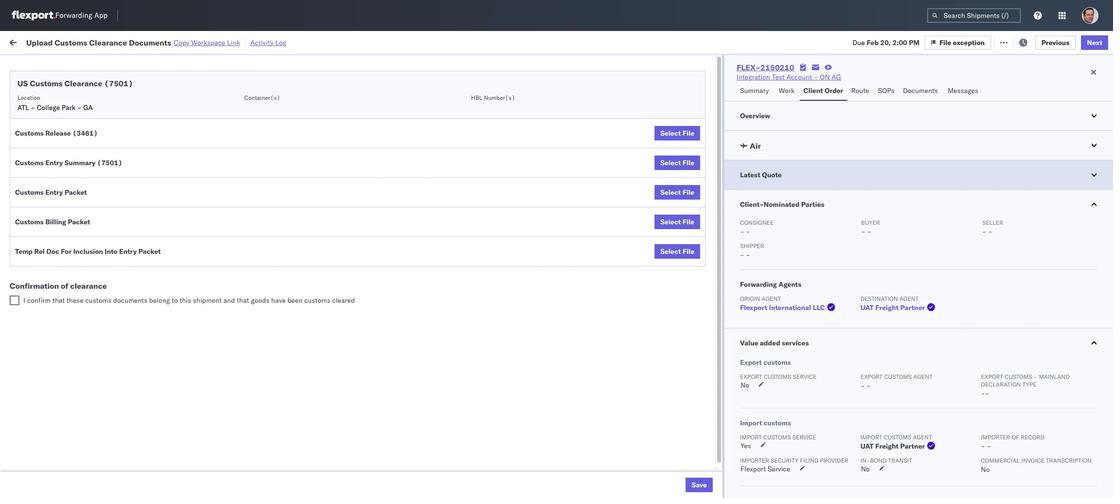 Task type: locate. For each thing, give the bounding box(es) containing it.
appointment down customs entry summary (7501)
[[79, 181, 119, 190]]

(7501) up angeles
[[104, 79, 133, 88]]

export inside export customs agent - -
[[860, 374, 883, 381]]

confirm inside confirm delivery link
[[22, 245, 47, 254]]

partner down import customs agent
[[900, 442, 925, 451]]

1 vertical spatial 2060357
[[692, 459, 722, 468]]

customs up import customs service
[[764, 419, 791, 428]]

segu6076363 down service at the right of page
[[754, 480, 802, 489]]

export inside export customs - mainland declaration type --
[[981, 374, 1003, 381]]

1 vertical spatial upload
[[22, 267, 44, 275]]

0 vertical spatial choi
[[1018, 203, 1033, 212]]

from down upload proof of delivery button
[[75, 288, 90, 297]]

ocean lcl for 1:59 am cst, mar 4, 2023
[[373, 459, 407, 468]]

1 vertical spatial 2150210
[[692, 267, 722, 276]]

hbl number(s)
[[471, 94, 515, 101]]

flex-2150210 button
[[656, 265, 724, 278], [656, 265, 724, 278]]

3 schedule delivery appointment button from the top
[[22, 181, 119, 191]]

upload proof of delivery
[[22, 267, 97, 275]]

1 1988285 from the top
[[692, 75, 722, 84]]

file
[[947, 38, 959, 46], [939, 38, 951, 47], [682, 129, 694, 138], [682, 159, 694, 167], [682, 188, 694, 197], [682, 218, 694, 227], [682, 247, 694, 256]]

bicu1234565, down flexport international llc
[[754, 331, 802, 340]]

1 horizontal spatial summary
[[740, 86, 769, 95]]

2 uat from the top
[[860, 442, 874, 451]]

clearance for documents
[[89, 38, 127, 47]]

jaehyung choi - test destination agent for demu1232567
[[988, 203, 1110, 212]]

freight down import customs agent
[[875, 442, 899, 451]]

export for export customs service
[[740, 374, 762, 381]]

flexport for flexport service
[[740, 465, 766, 474]]

0 horizontal spatial ag
[[548, 267, 558, 276]]

0 vertical spatial confirm pickup from los angeles, ca link
[[22, 202, 138, 212]]

0 vertical spatial 1988285
[[692, 75, 722, 84]]

3 schedule pickup from los angeles, ca button from the top
[[22, 309, 142, 319]]

2 schedule delivery appointment button from the top
[[22, 138, 119, 149]]

2 confirm from the top
[[22, 224, 47, 233]]

2 horizontal spatial no
[[981, 466, 990, 475]]

1 bicu1234565, from the top
[[754, 310, 802, 318]]

entry for packet
[[45, 188, 63, 197]]

1 horizontal spatial bookings
[[533, 203, 562, 212]]

los inside schedule pickup from los angeles international airport
[[91, 112, 102, 121]]

into
[[105, 247, 117, 256]]

0 vertical spatial service
[[793, 374, 817, 381]]

flex-1977428 for schedule pickup from los angeles, ca
[[672, 160, 722, 169]]

0 vertical spatial products
[[471, 75, 499, 84]]

1 vertical spatial partner
[[900, 442, 925, 451]]

flexport down yes at the bottom right of the page
[[740, 465, 766, 474]]

3 flex-1977428 from the top
[[672, 224, 722, 233]]

pickup up location atl - college park - ga
[[53, 74, 74, 83]]

4 1911466 from the top
[[692, 374, 722, 383]]

schedule pickup from los angeles, ca link down (3461)
[[22, 159, 142, 169]]

0 vertical spatial otter products - test account
[[453, 75, 546, 84]]

1 1:59 from the top
[[195, 75, 210, 84]]

forwarding app
[[55, 11, 108, 20]]

jaehyung for bicu1234565, demu1232567
[[988, 374, 1016, 383]]

confirm pickup from los angeles, ca button up temp rel doc for inclusion into entry packet
[[22, 223, 138, 234]]

0 vertical spatial flex-2060357
[[672, 438, 722, 447]]

entry up customs billing packet
[[45, 188, 63, 197]]

2 vertical spatial flex-2060357
[[672, 481, 722, 489]]

2 horizontal spatial on
[[820, 73, 830, 82]]

mar
[[241, 459, 254, 468]]

no down in-
[[861, 465, 870, 474]]

schedule up airport
[[22, 112, 51, 121]]

5 resize handle column header from the left
[[517, 75, 528, 499]]

message
[[131, 38, 158, 46]]

2 vertical spatial segu6076363
[[754, 480, 802, 489]]

0 horizontal spatial importer
[[740, 458, 769, 465]]

1 vertical spatial ocean
[[373, 203, 393, 212]]

bicu1234565, down export customs
[[754, 374, 802, 382]]

bookings test consignee
[[453, 203, 531, 212], [533, 203, 610, 212]]

3 flxt00001977428a from the top
[[834, 224, 901, 233]]

international right angeles
[[130, 112, 170, 121]]

file for customs billing packet
[[682, 218, 694, 227]]

1 2:30 pm cst, feb 17, 2023 from the top
[[195, 118, 283, 126]]

schedule delivery appointment link for maeu1234567
[[22, 181, 119, 190]]

0 vertical spatial 1977428
[[692, 160, 722, 169]]

2 schedule delivery appointment from the top
[[22, 139, 119, 147]]

digital
[[564, 118, 584, 126], [644, 118, 664, 126], [564, 139, 584, 148], [644, 139, 664, 148]]

0 vertical spatial ocean lcl
[[373, 75, 407, 84]]

of right proof on the bottom
[[64, 267, 71, 275]]

customs down import customs
[[763, 434, 791, 442]]

pickup for fourth schedule pickup from los angeles, ca link from the bottom
[[53, 74, 74, 83]]

0 vertical spatial lcl
[[395, 75, 407, 84]]

export for export customs - mainland declaration type --
[[981, 374, 1003, 381]]

3 maeu1234567 from the top
[[754, 224, 803, 233]]

schedule pickup from los angeles, ca link down these
[[22, 309, 142, 319]]

1 vertical spatial uat
[[860, 442, 874, 451]]

otter products, llc for segu6076363
[[533, 459, 594, 468]]

los right these
[[91, 288, 102, 297]]

destination for demu1232567
[[1055, 203, 1091, 212]]

angeles, for 1st schedule pickup from los angeles, ca link from the bottom of the page
[[104, 309, 131, 318]]

2 vertical spatial products
[[471, 459, 499, 468]]

0 vertical spatial jaehyung choi - test destination agent
[[988, 203, 1110, 212]]

0 vertical spatial schedule pickup from los angeles, ca button
[[22, 74, 142, 85]]

forwarding up origin agent
[[740, 280, 777, 289]]

forwarding for forwarding app
[[55, 11, 92, 20]]

0 vertical spatial clearance
[[89, 38, 127, 47]]

1 vertical spatial schedule delivery appointment button
[[22, 138, 119, 149]]

0 vertical spatial schedule delivery appointment link
[[22, 95, 119, 105]]

1 horizontal spatial numbers
[[870, 78, 894, 85]]

flex-2001714 for schedule pickup from los angeles international airport
[[672, 118, 722, 126]]

choi
[[1018, 203, 1033, 212], [1018, 374, 1033, 383]]

packet down customs entry summary (7501)
[[65, 188, 87, 197]]

1 vertical spatial packet
[[68, 218, 90, 227]]

schedule up customs entry packet
[[22, 160, 51, 169]]

1911408 up 1919147
[[692, 246, 722, 254]]

consignee - -
[[740, 219, 774, 236]]

0 vertical spatial flex-1977428
[[672, 160, 722, 169]]

2 otter products, llc from the top
[[533, 459, 594, 468]]

select file button for temp rel doc for inclusion into entry packet
[[654, 245, 700, 259]]

ca
[[133, 74, 142, 83], [133, 160, 142, 169], [129, 203, 138, 211], [129, 224, 138, 233], [133, 288, 142, 297], [133, 309, 142, 318]]

1 vertical spatial importer
[[740, 458, 769, 465]]

4 schedule pickup from los angeles, ca from the top
[[22, 309, 142, 318]]

destination
[[1055, 203, 1091, 212], [860, 295, 898, 303], [1055, 374, 1091, 383]]

2 jaehyung choi - test destination agent from the top
[[988, 374, 1110, 383]]

flex-2150210 up flex-1919147
[[672, 267, 722, 276]]

schedule pickup from los angeles, ca button down these
[[22, 309, 142, 319]]

0 vertical spatial 2060357
[[692, 438, 722, 447]]

products for flex-2060357
[[471, 459, 499, 468]]

segu6076363 up security
[[754, 438, 802, 446]]

bicu1234565,
[[754, 310, 802, 318], [754, 331, 802, 340], [754, 352, 802, 361], [754, 374, 802, 382]]

2 products from the top
[[471, 96, 499, 105]]

1 horizontal spatial international
[[769, 304, 811, 312]]

1 confirm pickup from los angeles, ca link from the top
[[22, 202, 138, 212]]

from up ga
[[75, 74, 90, 83]]

1:59 for flex-2060357
[[195, 459, 210, 468]]

0 horizontal spatial bookings test consignee
[[453, 203, 531, 212]]

select file button for customs entry summary (7501)
[[654, 156, 700, 170]]

flexport. image
[[12, 11, 55, 20]]

0 vertical spatial ocean
[[373, 75, 393, 84]]

1 schedule delivery appointment link from the top
[[22, 95, 119, 105]]

2 2097290 from the top
[[692, 417, 722, 425]]

schedule pickup from los angeles, ca down (3461)
[[22, 160, 142, 169]]

pm for schedule delivery appointment
[[211, 139, 222, 148]]

1 vertical spatial 1977428
[[692, 182, 722, 190]]

-
[[814, 73, 818, 82], [500, 75, 504, 84], [500, 96, 504, 105], [31, 103, 35, 112], [77, 103, 82, 112], [530, 118, 535, 126], [610, 118, 615, 126], [530, 139, 535, 148], [610, 139, 615, 148], [1034, 203, 1039, 212], [740, 228, 744, 236], [746, 228, 750, 236], [861, 228, 865, 236], [867, 228, 871, 236], [982, 228, 986, 236], [988, 228, 992, 236], [740, 251, 744, 260], [746, 251, 750, 260], [530, 267, 535, 276], [610, 267, 615, 276], [834, 310, 839, 319], [838, 310, 843, 319], [1034, 374, 1037, 381], [1034, 374, 1039, 383], [860, 382, 865, 391], [866, 382, 871, 391], [981, 390, 985, 398], [985, 390, 989, 398], [981, 442, 985, 451], [987, 442, 991, 451], [500, 459, 504, 468]]

uat freight partner down destination agent at the bottom of the page
[[860, 304, 925, 312]]

0 vertical spatial otter products, llc
[[533, 75, 594, 84]]

1 schedule pickup from los angeles, ca from the top
[[22, 74, 142, 83]]

0 vertical spatial flex-2001714
[[672, 118, 722, 126]]

client order button
[[800, 82, 847, 101]]

maeu1234567 for schedule pickup from los angeles, ca
[[754, 160, 803, 169]]

0 horizontal spatial on
[[536, 267, 546, 276]]

1 maeu1234567 from the top
[[754, 160, 803, 169]]

service for no
[[793, 374, 817, 381]]

that down the confirmation of clearance
[[52, 296, 65, 305]]

3 select from the top
[[660, 188, 681, 197]]

select file for customs entry packet
[[660, 188, 694, 197]]

0 vertical spatial summary
[[740, 86, 769, 95]]

confirm for flex-1977428
[[22, 224, 47, 233]]

schedule down airport
[[22, 139, 51, 147]]

customs up customs entry packet
[[15, 159, 44, 167]]

3 otter products - test account from the top
[[453, 459, 546, 468]]

angeles, for 3rd schedule pickup from los angeles, ca link
[[104, 288, 131, 297]]

1 vertical spatial destination
[[860, 295, 898, 303]]

778 at risk
[[183, 38, 217, 46]]

6 schedule from the top
[[22, 181, 51, 190]]

confirm pickup from los angeles, ca link up temp rel doc for inclusion into entry packet
[[22, 223, 138, 233]]

number(s)
[[484, 94, 515, 101]]

17, for schedule delivery appointment
[[254, 139, 265, 148]]

2 bicu1234565, demu1232567 from the top
[[754, 331, 853, 340]]

products for flex-1988285
[[471, 96, 499, 105]]

1 jaehyung choi - test destination agent from the top
[[988, 203, 1110, 212]]

1 vertical spatial (7501)
[[97, 159, 122, 167]]

temp rel doc for inclusion into entry packet
[[15, 247, 161, 256]]

activity
[[250, 38, 274, 47]]

customs for import customs service
[[763, 434, 791, 442]]

2 horizontal spatial ag
[[832, 73, 841, 82]]

flex-1911466 button
[[656, 307, 724, 321], [656, 307, 724, 321], [656, 329, 724, 342], [656, 329, 724, 342], [656, 350, 724, 364], [656, 350, 724, 364], [656, 371, 724, 385], [656, 371, 724, 385]]

select file button for customs billing packet
[[654, 215, 700, 229]]

1 vertical spatial uat freight partner
[[860, 442, 925, 451]]

quote
[[762, 171, 782, 180]]

0 vertical spatial 1:59 am cst, feb 17, 2023
[[195, 75, 284, 84]]

schedule down 'us'
[[22, 96, 51, 105]]

0 vertical spatial 2097290
[[692, 395, 722, 404]]

2 flex-1977428 from the top
[[672, 182, 722, 190]]

flex-2001714 for schedule delivery appointment
[[672, 139, 722, 148]]

los down (3461)
[[91, 160, 102, 169]]

confirm pickup from los angeles, ca link up billing
[[22, 202, 138, 212]]

2 vertical spatial schedule delivery appointment link
[[22, 181, 119, 190]]

ga
[[83, 103, 93, 112]]

summary button
[[736, 82, 775, 101]]

schedule delivery appointment button down 'release'
[[22, 138, 119, 149]]

flex-2001714
[[672, 118, 722, 126], [672, 139, 722, 148]]

6 resize handle column header from the left
[[640, 75, 651, 499]]

2 flex-1911466 from the top
[[672, 331, 722, 340]]

schedule pickup from los angeles, ca for schedule pickup from los angeles, ca 'button' for nyku9743990
[[22, 74, 142, 83]]

0 vertical spatial mbltest1234
[[834, 75, 880, 84]]

2 vertical spatial schedule delivery appointment
[[22, 181, 119, 190]]

0 horizontal spatial bookings
[[453, 203, 482, 212]]

confirm delivery button
[[22, 245, 74, 255]]

import for import customs agent
[[860, 434, 882, 442]]

maeu1234567 for confirm pickup from los angeles, ca
[[754, 224, 803, 233]]

mbltest1234 down route
[[834, 96, 880, 105]]

appointment
[[79, 96, 119, 105], [79, 139, 119, 147], [79, 181, 119, 190]]

international down agents
[[769, 304, 811, 312]]

pickup up billing
[[49, 203, 70, 211]]

0 vertical spatial flex-1911408
[[672, 203, 722, 212]]

sops
[[878, 86, 895, 95]]

destination for bicu1234565, demu1232567
[[1055, 374, 1091, 383]]

1 vertical spatial 2:30 pm cst, feb 17, 2023
[[195, 139, 283, 148]]

schedule down by:
[[22, 74, 51, 83]]

2060357
[[692, 438, 722, 447], [692, 459, 722, 468], [692, 481, 722, 489]]

2 otter products - test account from the top
[[453, 96, 546, 105]]

ca for 1st schedule pickup from los angeles, ca link from the bottom of the page
[[133, 309, 142, 318]]

schedule delivery appointment link down customs entry summary (7501)
[[22, 181, 119, 190]]

1 1911466 from the top
[[692, 310, 722, 319]]

summary down container
[[740, 86, 769, 95]]

lcl for 1:59 am cst, feb 17, 2023
[[395, 75, 407, 84]]

2150210 up container numbers on the top of page
[[760, 63, 794, 72]]

0 horizontal spatial forwarding
[[55, 11, 92, 20]]

pm for schedule pickup from los angeles international airport
[[211, 118, 222, 126]]

2 select file button from the top
[[654, 156, 700, 170]]

select file for customs billing packet
[[660, 218, 694, 227]]

2 appointment from the top
[[79, 139, 119, 147]]

1 schedule delivery appointment button from the top
[[22, 95, 119, 106]]

agent inside export customs agent - -
[[913, 374, 932, 381]]

seller
[[982, 219, 1003, 227]]

customs for export customs service
[[764, 374, 791, 381]]

schedule delivery appointment down 'release'
[[22, 139, 119, 147]]

3 ocean from the top
[[373, 459, 393, 468]]

2 vertical spatial otter products - test account
[[453, 459, 546, 468]]

ocean lcl
[[373, 75, 407, 84], [373, 459, 407, 468]]

ca for second schedule pickup from los angeles, ca link
[[133, 160, 142, 169]]

feb
[[867, 38, 879, 47], [241, 75, 253, 84], [241, 96, 253, 105], [241, 118, 253, 126], [241, 139, 253, 148], [241, 203, 253, 212], [245, 267, 257, 276], [241, 288, 253, 297]]

upload proof of delivery button
[[22, 266, 97, 277]]

1 vertical spatial service
[[792, 434, 816, 442]]

2 1:59 from the top
[[195, 96, 210, 105]]

jaehyung choi - test destination agent
[[988, 203, 1110, 212], [988, 374, 1110, 383]]

5 1:59 from the top
[[195, 459, 210, 468]]

from inside schedule pickup from los angeles international airport
[[75, 112, 90, 121]]

778
[[183, 38, 196, 46]]

ca for fourth schedule pickup from los angeles, ca link from the bottom
[[133, 74, 142, 83]]

1 uat freight partner from the top
[[860, 304, 925, 312]]

importer up the commercial
[[981, 434, 1010, 442]]

upload up confirmation
[[22, 267, 44, 275]]

summary down (3461)
[[65, 159, 95, 167]]

ca for 3rd schedule pickup from los angeles, ca link
[[133, 288, 142, 297]]

17, for schedule pickup from los angeles, ca
[[255, 75, 265, 84]]

maeu1234567 up quote on the top right of the page
[[754, 160, 803, 169]]

angeles,
[[104, 74, 131, 83], [104, 160, 131, 169], [100, 203, 127, 211], [100, 224, 127, 233], [104, 288, 131, 297], [104, 309, 131, 318]]

2 uat freight partner from the top
[[860, 442, 925, 451]]

1 vertical spatial confirm pickup from los angeles, ca button
[[22, 223, 138, 234]]

2150210
[[760, 63, 794, 72], [692, 267, 722, 276]]

account
[[786, 73, 812, 82], [521, 75, 546, 84], [521, 96, 546, 105], [503, 118, 529, 126], [583, 118, 609, 126], [503, 139, 529, 148], [583, 139, 609, 148], [503, 267, 529, 276], [583, 267, 609, 276], [521, 459, 546, 468]]

demu1232567
[[754, 203, 804, 212], [754, 246, 804, 254], [804, 310, 853, 318], [804, 331, 853, 340], [804, 352, 853, 361], [804, 374, 853, 382]]

0 vertical spatial appointment
[[79, 96, 119, 105]]

customs inside export customs agent - -
[[884, 374, 912, 381]]

0 vertical spatial international
[[130, 112, 170, 121]]

2001714 for schedule delivery appointment
[[692, 139, 722, 148]]

action
[[1079, 38, 1100, 46]]

atl
[[17, 103, 29, 112]]

of inside importer of record - -
[[1012, 434, 1019, 442]]

0 horizontal spatial no
[[740, 381, 749, 390]]

proof
[[46, 267, 63, 275]]

flexport
[[740, 304, 767, 312], [740, 465, 766, 474]]

numbers up sops
[[870, 78, 894, 85]]

(7501) down (3461)
[[97, 159, 122, 167]]

confirm pickup from los angeles, ca up temp rel doc for inclusion into entry packet
[[22, 224, 138, 233]]

confirm pickup from los angeles, ca up billing
[[22, 203, 138, 211]]

1 vertical spatial confirm
[[22, 224, 47, 233]]

flex-2097290
[[672, 395, 722, 404], [672, 417, 722, 425]]

1 horizontal spatial no
[[861, 465, 870, 474]]

cleared
[[332, 296, 355, 305]]

1 vertical spatial 1:59 am cst, feb 17, 2023
[[195, 96, 284, 105]]

due
[[852, 38, 865, 47]]

resize handle column header
[[178, 75, 189, 499], [314, 75, 325, 499], [357, 75, 368, 499], [437, 75, 448, 499], [517, 75, 528, 499], [640, 75, 651, 499], [738, 75, 750, 499], [818, 75, 829, 499], [971, 75, 983, 499], [1051, 75, 1063, 499], [1088, 75, 1100, 499]]

2 2:30 from the top
[[195, 139, 210, 148]]

belong
[[149, 296, 170, 305]]

0 vertical spatial confirm
[[22, 203, 47, 211]]

1 vertical spatial ocean lcl
[[373, 459, 407, 468]]

air for schedule pickup from los angeles international airport
[[373, 118, 382, 126]]

provider
[[820, 458, 848, 465]]

select file
[[660, 129, 694, 138], [660, 159, 694, 167], [660, 188, 694, 197], [660, 218, 694, 227], [660, 247, 694, 256]]

schedule down customs entry summary (7501)
[[22, 181, 51, 190]]

0 vertical spatial uat freight partner
[[860, 304, 925, 312]]

appointment for maeu1234567
[[79, 181, 119, 190]]

2 select file from the top
[[660, 159, 694, 167]]

1 jaehyung from the top
[[988, 203, 1016, 212]]

no inside 'commercial invoice transcription no'
[[981, 466, 990, 475]]

0 vertical spatial mabltest12345
[[834, 438, 889, 447]]

1 vertical spatial clearance
[[64, 79, 102, 88]]

my
[[10, 35, 25, 49]]

3 schedule from the top
[[22, 112, 51, 121]]

schedule pickup from los angeles, ca button up ga
[[22, 74, 142, 85]]

1 vertical spatial entry
[[45, 188, 63, 197]]

0 vertical spatial confirm pickup from los angeles, ca button
[[22, 202, 138, 213]]

los for schedule pickup from los angeles international airport link
[[91, 112, 102, 121]]

1911408 left client-
[[692, 203, 722, 212]]

3 flex-1911466 from the top
[[672, 352, 722, 361]]

1 select file button from the top
[[654, 126, 700, 141]]

0 vertical spatial products,
[[551, 75, 581, 84]]

0 vertical spatial (7501)
[[104, 79, 133, 88]]

1 products from the top
[[471, 75, 499, 84]]

1 select file from the top
[[660, 129, 694, 138]]

1 vertical spatial 1988285
[[692, 96, 722, 105]]

schedule pickup from los angeles, ca for 2nd schedule pickup from los angeles, ca 'button' from the bottom
[[22, 160, 142, 169]]

select for customs entry packet
[[660, 188, 681, 197]]

upload for proof
[[22, 267, 44, 275]]

uat freight partner down import customs agent
[[860, 442, 925, 451]]

3 flex-2060357 from the top
[[672, 481, 722, 489]]

select file for temp rel doc for inclusion into entry packet
[[660, 247, 694, 256]]

confirm pickup from los angeles, ca button
[[22, 202, 138, 213], [22, 223, 138, 234]]

pickup down upload proof of delivery button
[[53, 288, 74, 297]]

schedule delivery appointment button down customs entry summary (7501)
[[22, 181, 119, 191]]

flex-
[[737, 63, 760, 72], [672, 75, 692, 84], [672, 96, 692, 105], [672, 118, 692, 126], [672, 139, 692, 148], [672, 160, 692, 169], [672, 182, 692, 190], [672, 203, 692, 212], [672, 224, 692, 233], [672, 246, 692, 254], [672, 267, 692, 276], [672, 288, 692, 297], [672, 310, 692, 319], [672, 331, 692, 340], [672, 352, 692, 361], [672, 374, 692, 383], [672, 395, 692, 404], [672, 417, 692, 425], [672, 438, 692, 447], [672, 459, 692, 468], [672, 481, 692, 489]]

previous
[[1041, 38, 1069, 47]]

schedule pickup from los angeles international airport link
[[22, 112, 177, 131]]

0 horizontal spatial documents
[[129, 38, 171, 47]]

pickup inside schedule pickup from los angeles international airport
[[53, 112, 74, 121]]

10 resize handle column header from the left
[[1051, 75, 1063, 499]]

maeu1234567 for schedule delivery appointment
[[754, 181, 803, 190]]

schedule pickup from los angeles international airport
[[22, 112, 170, 131]]

los for second schedule pickup from los angeles, ca link
[[91, 160, 102, 169]]

on
[[242, 38, 250, 46]]

select for temp rel doc for inclusion into entry packet
[[660, 247, 681, 256]]

0 horizontal spatial flex-2150210
[[672, 267, 722, 276]]

1 vertical spatial jaehyung
[[988, 374, 1016, 383]]

2 vertical spatial mabltest12345
[[834, 481, 889, 489]]

messages button
[[944, 82, 983, 101]]

schedule delivery appointment
[[22, 96, 119, 105], [22, 139, 119, 147], [22, 181, 119, 190]]

1 horizontal spatial on
[[616, 267, 626, 276]]

1 select from the top
[[660, 129, 681, 138]]

value
[[740, 339, 758, 348]]

jaehyung
[[988, 203, 1016, 212], [988, 374, 1016, 383]]

2 schedule pickup from los angeles, ca link from the top
[[22, 159, 142, 169]]

1 vertical spatial flex-2097290
[[672, 417, 722, 425]]

documents left copy
[[129, 38, 171, 47]]

from down these
[[75, 309, 90, 318]]

schedule down proof on the bottom
[[22, 288, 51, 297]]

flxt00001977428a for schedule pickup from los angeles, ca
[[834, 160, 901, 169]]

delivery inside 'upload proof of delivery' link
[[72, 267, 97, 275]]

4 select file from the top
[[660, 218, 694, 227]]

3 select file button from the top
[[654, 185, 700, 200]]

1 confirm pickup from los angeles, ca button from the top
[[22, 202, 138, 213]]

0 vertical spatial flexport
[[740, 304, 767, 312]]

jaehyung choi - test destination agent for bicu1234565, demu1232567
[[988, 374, 1110, 383]]

jaehyung left type on the bottom of page
[[988, 374, 1016, 383]]

flexport down the origin
[[740, 304, 767, 312]]

bicu1234565, down value added services
[[754, 352, 802, 361]]

importer for provider
[[740, 458, 769, 465]]

select file button for customs entry packet
[[654, 185, 700, 200]]

from down (3461)
[[75, 160, 90, 169]]

Search Shipments (/) text field
[[927, 8, 1021, 23]]

pickup for 1st schedule pickup from los angeles, ca link from the bottom of the page
[[53, 309, 74, 318]]

- inside 'link'
[[814, 73, 818, 82]]

upload up by:
[[26, 38, 53, 47]]

0 vertical spatial uat
[[860, 304, 874, 312]]

2001714 for schedule pickup from los angeles international airport
[[692, 118, 722, 126]]

destination agent
[[860, 295, 919, 303]]

1 flex-2001714 from the top
[[672, 118, 722, 126]]

am down risk
[[211, 75, 223, 84]]

schedule pickup from los angeles, ca button down (3461)
[[22, 159, 142, 170]]

seller - -
[[982, 219, 1003, 236]]

pickup up customs entry packet
[[53, 160, 74, 169]]

2 numbers from the left
[[870, 78, 894, 85]]

1 horizontal spatial importer
[[981, 434, 1010, 442]]

2 schedule pickup from los angeles, ca from the top
[[22, 160, 142, 169]]

1 vertical spatial schedule pickup from los angeles, ca button
[[22, 159, 142, 170]]

documents down mbl/mawb numbers button
[[903, 86, 938, 95]]

segu6076363 down import customs service
[[754, 459, 802, 468]]

1 flex-1977428 from the top
[[672, 160, 722, 169]]

partner
[[900, 304, 925, 312], [900, 442, 925, 451]]

flex-1977428 for schedule delivery appointment
[[672, 182, 722, 190]]

los up ga
[[91, 74, 102, 83]]

8 resize handle column header from the left
[[818, 75, 829, 499]]

pickup for second schedule pickup from los angeles, ca link
[[53, 160, 74, 169]]

packet right billing
[[68, 218, 90, 227]]

2150210 up 1919147
[[692, 267, 722, 276]]

delivery inside confirm delivery link
[[49, 245, 74, 254]]

mbltest1234 up route
[[834, 75, 880, 84]]

customs up type on the bottom of page
[[1005, 374, 1032, 381]]

flex-2150210 up container
[[737, 63, 794, 72]]

los for 1st schedule pickup from los angeles, ca link from the bottom of the page
[[91, 309, 102, 318]]

1 horizontal spatial forwarding
[[740, 280, 777, 289]]

choi for bicu1234565, demu1232567
[[1018, 374, 1033, 383]]

schedule
[[22, 74, 51, 83], [22, 96, 51, 105], [22, 112, 51, 121], [22, 139, 51, 147], [22, 160, 51, 169], [22, 181, 51, 190], [22, 288, 51, 297], [22, 309, 51, 318]]

1 vertical spatial flex-1911408
[[672, 246, 722, 254]]

customs down clearance
[[85, 296, 111, 305]]

import inside button
[[82, 38, 104, 46]]

shipper - -
[[740, 243, 764, 260]]

mbl/mawb numbers
[[834, 78, 894, 85]]

customs inside export customs - mainland declaration type --
[[1005, 374, 1032, 381]]

select for customs billing packet
[[660, 218, 681, 227]]

schedule pickup from los angeles, ca down upload proof of delivery button
[[22, 288, 142, 297]]

ag inside 'link'
[[832, 73, 841, 82]]

filing
[[800, 458, 818, 465]]

pickup down these
[[53, 309, 74, 318]]

1 partner from the top
[[900, 304, 925, 312]]

summary
[[740, 86, 769, 95], [65, 159, 95, 167]]

bond
[[870, 458, 887, 465]]

1977428 for schedule pickup from los angeles, ca
[[692, 160, 722, 169]]

1 vertical spatial international
[[769, 304, 811, 312]]

have
[[271, 296, 286, 305]]

(10)
[[158, 38, 175, 46]]

no down export customs
[[740, 381, 749, 390]]

2 1988285 from the top
[[692, 96, 722, 105]]

2 products, from the top
[[551, 459, 581, 468]]

service up filing
[[792, 434, 816, 442]]

schedule delivery appointment button
[[22, 95, 119, 106], [22, 138, 119, 149], [22, 181, 119, 191]]

los down clearance
[[91, 309, 102, 318]]

work down container numbers button
[[779, 86, 795, 95]]

customs up export customs service
[[763, 359, 791, 367]]

1977428
[[692, 160, 722, 169], [692, 182, 722, 190], [692, 224, 722, 233]]

confirm pickup from los angeles, ca button up billing
[[22, 202, 138, 213]]

pickup down park
[[53, 112, 74, 121]]

1 vertical spatial products,
[[551, 459, 581, 468]]

agent
[[762, 295, 781, 303], [899, 295, 919, 303], [913, 374, 932, 381], [913, 434, 932, 442]]

upload inside button
[[22, 267, 44, 275]]

agents
[[779, 280, 801, 289]]

air
[[373, 118, 382, 126], [373, 139, 382, 148], [750, 141, 761, 151], [373, 267, 382, 276]]

importer inside importer of record - -
[[981, 434, 1010, 442]]

invoice
[[1021, 458, 1044, 465]]

select file button for customs release (3461)
[[654, 126, 700, 141]]

schedule delivery appointment for maeu1234567
[[22, 181, 119, 190]]

uat up in-
[[860, 442, 874, 451]]

4 bicu1234565, demu1232567 from the top
[[754, 374, 853, 382]]

container
[[754, 78, 780, 85]]

8 schedule from the top
[[22, 309, 51, 318]]

am left and at the bottom
[[211, 288, 223, 297]]

schedule delivery appointment button for maeu1234567
[[22, 181, 119, 191]]

1 vertical spatial flex-2150210
[[672, 267, 722, 276]]

importer for -
[[981, 434, 1010, 442]]

None checkbox
[[10, 296, 19, 306]]

jaehyung for demu1232567
[[988, 203, 1016, 212]]

2 ocean from the top
[[373, 203, 393, 212]]

1 segu6076363 from the top
[[754, 438, 802, 446]]

2 flex-2001714 from the top
[[672, 139, 722, 148]]

1 vertical spatial schedule delivery appointment link
[[22, 138, 119, 148]]

next
[[1087, 38, 1102, 47]]

0 vertical spatial nyku9743990
[[754, 75, 802, 83]]

1 vertical spatial forwarding
[[740, 280, 777, 289]]

cst,
[[224, 75, 240, 84], [224, 96, 240, 105], [224, 118, 239, 126], [224, 139, 239, 148], [224, 203, 240, 212], [229, 267, 244, 276], [224, 288, 240, 297], [224, 459, 240, 468]]

flex-1988285
[[672, 75, 722, 84], [672, 96, 722, 105]]

service for yes
[[792, 434, 816, 442]]

in-
[[860, 458, 870, 465]]

1 2001714 from the top
[[692, 118, 722, 126]]

1 products, from the top
[[551, 75, 581, 84]]

international inside schedule pickup from los angeles international airport
[[130, 112, 170, 121]]

origin
[[740, 295, 760, 303]]

1 vertical spatial 2001714
[[692, 139, 722, 148]]

2 vertical spatial destination
[[1055, 374, 1091, 383]]

ocean
[[373, 75, 393, 84], [373, 203, 393, 212], [373, 459, 393, 468]]

2 1977428 from the top
[[692, 182, 722, 190]]



Task type: describe. For each thing, give the bounding box(es) containing it.
3 bicu1234565, demu1232567 from the top
[[754, 352, 853, 361]]

ocean for 1:59 am cst, feb 17, 2023
[[373, 75, 393, 84]]

1:59 am cst, feb 28, 2023
[[195, 288, 284, 297]]

1 flex-1988285 from the top
[[672, 75, 722, 84]]

4 schedule pickup from los angeles, ca link from the top
[[22, 309, 142, 319]]

forwarding for forwarding agents
[[740, 280, 777, 289]]

customs release (3461)
[[15, 129, 98, 138]]

2 bookings from the left
[[533, 203, 562, 212]]

of for importer
[[1012, 434, 1019, 442]]

2:30 pm cst, feb 17, 2023 for schedule pickup from los angeles international airport
[[195, 118, 283, 126]]

workspace
[[191, 38, 225, 47]]

messages
[[948, 86, 978, 95]]

work
[[28, 35, 53, 49]]

(7501) for us customs clearance (7501)
[[104, 79, 133, 88]]

packet for customs entry packet
[[65, 188, 87, 197]]

export customs
[[740, 359, 791, 367]]

shipper
[[740, 243, 764, 250]]

previous button
[[1035, 35, 1076, 50]]

1 flex-1911466 from the top
[[672, 310, 722, 319]]

products, for nyku9743990
[[551, 75, 581, 84]]

client
[[803, 86, 823, 95]]

2 bicu1234565, from the top
[[754, 331, 802, 340]]

from for 3rd schedule pickup from los angeles, ca link
[[75, 288, 90, 297]]

sops button
[[874, 82, 899, 101]]

0 vertical spatial 2150210
[[760, 63, 794, 72]]

7 resize handle column header from the left
[[738, 75, 750, 499]]

confirm delivery
[[22, 245, 74, 254]]

appointment for nyku9743990
[[79, 96, 119, 105]]

flexport international llc
[[740, 304, 825, 312]]

2 segu6076363 from the top
[[754, 459, 802, 468]]

file for customs release (3461)
[[682, 129, 694, 138]]

forwarding agents
[[740, 280, 801, 289]]

4 resize handle column header from the left
[[437, 75, 448, 499]]

1 schedule pickup from los angeles, ca link from the top
[[22, 74, 142, 84]]

customs down forwarding app on the left top
[[55, 38, 87, 47]]

los up inclusion
[[88, 224, 98, 233]]

2 confirm pickup from los angeles, ca from the top
[[22, 224, 138, 233]]

workitem
[[11, 78, 36, 85]]

flexport service
[[740, 465, 790, 474]]

importer security filing provider
[[740, 458, 848, 465]]

1 2060357 from the top
[[692, 438, 722, 447]]

schedule pickup from los angeles, ca for schedule pickup from los angeles, ca 'button' for bicu1234565, demu1232567
[[22, 309, 142, 318]]

origin agent
[[740, 295, 781, 303]]

llc for nyku9743990
[[582, 75, 594, 84]]

save button
[[686, 478, 713, 493]]

from right billing
[[72, 224, 86, 233]]

shipment
[[193, 296, 222, 305]]

overview button
[[724, 101, 1113, 131]]

(3461)
[[73, 129, 98, 138]]

llc for segu6076363
[[582, 459, 594, 468]]

17, for schedule pickup from los angeles international airport
[[254, 118, 265, 126]]

workitem button
[[6, 76, 180, 86]]

file for customs entry packet
[[682, 188, 694, 197]]

11:00 am cst, feb 25, 2023
[[195, 267, 288, 276]]

3 bicu1234565, from the top
[[754, 352, 802, 361]]

parties
[[801, 200, 824, 209]]

numbers for mbl/mawb numbers
[[870, 78, 894, 85]]

from for second schedule pickup from los angeles, ca link
[[75, 160, 90, 169]]

am left mar
[[211, 459, 223, 468]]

for
[[61, 247, 72, 256]]

choi for demu1232567
[[1018, 203, 1033, 212]]

test inside 'link'
[[772, 73, 785, 82]]

import for import customs
[[740, 419, 762, 428]]

schedule inside schedule pickup from los angeles international airport
[[22, 112, 51, 121]]

1 mabltest12345 from the top
[[834, 438, 889, 447]]

2 that from the left
[[237, 296, 249, 305]]

187
[[228, 38, 240, 46]]

import for import customs service
[[740, 434, 762, 442]]

5 schedule from the top
[[22, 160, 51, 169]]

link
[[227, 38, 240, 47]]

flex-1919147
[[672, 288, 722, 297]]

pickup up confirm delivery
[[49, 224, 70, 233]]

client-nominated parties
[[740, 200, 824, 209]]

customs for export customs agent - -
[[884, 374, 912, 381]]

1 that from the left
[[52, 296, 65, 305]]

2 flex-1988285 from the top
[[672, 96, 722, 105]]

import for import work
[[82, 38, 104, 46]]

documents inside 'button'
[[903, 86, 938, 95]]

college
[[37, 103, 60, 112]]

11:00
[[195, 267, 214, 276]]

upload for customs
[[26, 38, 53, 47]]

confirm pickup from los angeles, ca link for 1st 'confirm pickup from los angeles, ca' button from the top of the page
[[22, 202, 138, 212]]

3 1911466 from the top
[[692, 352, 722, 361]]

2 1911466 from the top
[[692, 331, 722, 340]]

at
[[197, 38, 204, 46]]

yes
[[740, 442, 751, 451]]

2 schedule pickup from los angeles, ca button from the top
[[22, 159, 142, 170]]

next button
[[1081, 35, 1108, 50]]

file for temp rel doc for inclusion into entry packet
[[682, 247, 694, 256]]

latest quote
[[740, 171, 782, 180]]

1 1911408 from the top
[[692, 203, 722, 212]]

los for 3rd schedule pickup from los angeles, ca link
[[91, 288, 102, 297]]

1 horizontal spatial consignee
[[578, 203, 610, 212]]

delivery for demu1232567
[[49, 245, 74, 254]]

2 1:59 am cst, feb 17, 2023 from the top
[[195, 96, 284, 105]]

this
[[180, 296, 191, 305]]

3 2060357 from the top
[[692, 481, 722, 489]]

am left 'container(s)'
[[211, 96, 223, 105]]

2 schedule delivery appointment link from the top
[[22, 138, 119, 148]]

i confirm that these customs documents belong to this shipment and that goods have been customs cleared
[[23, 296, 355, 305]]

2 2060357 from the top
[[692, 459, 722, 468]]

numbers for container numbers
[[782, 78, 806, 85]]

9 resize handle column header from the left
[[971, 75, 983, 499]]

flexport for flexport international llc
[[740, 304, 767, 312]]

forwarding app link
[[12, 11, 108, 20]]

work button
[[775, 82, 800, 101]]

1 uat from the top
[[860, 304, 874, 312]]

select for customs entry summary (7501)
[[660, 159, 681, 167]]

account inside 'link'
[[786, 73, 812, 82]]

3 segu6076363 from the top
[[754, 480, 802, 489]]

copy workspace link button
[[174, 38, 240, 47]]

1 vertical spatial llc
[[813, 304, 825, 312]]

0 vertical spatial flex-2150210
[[737, 63, 794, 72]]

select file for customs entry summary (7501)
[[660, 159, 694, 167]]

confirm for flex-1911408
[[22, 245, 47, 254]]

batch action button
[[1043, 35, 1107, 49]]

due feb 20, 2:00 pm
[[852, 38, 919, 47]]

integration test account - on ag link
[[737, 72, 841, 82]]

017482927423
[[834, 267, 885, 276]]

import customs service
[[740, 434, 816, 442]]

1 bookings test consignee from the left
[[453, 203, 531, 212]]

commercial invoice transcription no
[[981, 458, 1092, 475]]

2 flex-1911408 from the top
[[672, 246, 722, 254]]

1:59 for flex-1919147
[[195, 288, 210, 297]]

container numbers
[[754, 78, 806, 85]]

fcl
[[395, 203, 407, 212]]

2:00
[[892, 38, 907, 47]]

1 confirm from the top
[[22, 203, 47, 211]]

2 mabltest12345 from the top
[[834, 459, 889, 468]]

air button
[[724, 131, 1113, 160]]

0 horizontal spatial consignee
[[498, 203, 531, 212]]

2 horizontal spatial consignee
[[740, 219, 774, 227]]

0 vertical spatial work
[[106, 38, 123, 46]]

select for customs release (3461)
[[660, 129, 681, 138]]

1 bookings from the left
[[453, 203, 482, 212]]

client order
[[803, 86, 843, 95]]

2:30 for schedule delivery appointment
[[195, 139, 210, 148]]

location
[[17, 94, 40, 101]]

import customs agent
[[860, 434, 932, 442]]

schedule delivery appointment for nyku9743990
[[22, 96, 119, 105]]

am left the '24,'
[[211, 203, 223, 212]]

4,
[[256, 459, 262, 468]]

delivery for maeu1234567
[[53, 181, 78, 190]]

location atl - college park - ga
[[17, 94, 93, 112]]

2 bookings test consignee from the left
[[533, 203, 610, 212]]

customs for customs entry packet
[[15, 188, 44, 197]]

--
[[834, 310, 843, 319]]

batch action
[[1058, 38, 1100, 46]]

upload customs clearance documents copy workspace link
[[26, 38, 240, 47]]

on inside 'link'
[[820, 73, 830, 82]]

customs for customs release (3461)
[[15, 129, 44, 138]]

2 partner from the top
[[900, 442, 925, 451]]

schedule pickup from los angeles, ca button for bicu1234565, demu1232567
[[22, 309, 142, 319]]

3 schedule pickup from los angeles, ca link from the top
[[22, 287, 142, 297]]

1 schedule from the top
[[22, 74, 51, 83]]

from for fourth schedule pickup from los angeles, ca link from the bottom
[[75, 74, 90, 83]]

flxt00001977428a for schedule delivery appointment
[[834, 182, 901, 190]]

1:59 am cst, feb 24, 2023
[[195, 203, 284, 212]]

los for fourth schedule pickup from los angeles, ca link from the bottom
[[91, 74, 102, 83]]

customs for export customs
[[763, 359, 791, 367]]

by:
[[35, 59, 44, 68]]

Search Work text field
[[786, 35, 892, 49]]

1 1:59 am cst, feb 17, 2023 from the top
[[195, 75, 284, 84]]

clearance for (7501)
[[64, 79, 102, 88]]

3 mabltest12345 from the top
[[834, 481, 889, 489]]

11 resize handle column header from the left
[[1088, 75, 1100, 499]]

save
[[692, 481, 707, 490]]

4 schedule from the top
[[22, 139, 51, 147]]

4 bicu1234565, from the top
[[754, 374, 802, 382]]

ocean for 1:59 am cst, feb 24, 2023
[[373, 203, 393, 212]]

type
[[1022, 381, 1036, 389]]

log
[[275, 38, 286, 47]]

select file for customs release (3461)
[[660, 129, 694, 138]]

customs for customs entry summary (7501)
[[15, 159, 44, 167]]

services
[[782, 339, 809, 348]]

2 freight from the top
[[875, 442, 899, 451]]

otter products - test account for flex-2060357
[[453, 459, 546, 468]]

angeles, for fourth schedule pickup from los angeles, ca link from the bottom
[[104, 74, 131, 83]]

delivery for nyku9743990
[[53, 96, 78, 105]]

los up customs billing packet
[[88, 203, 98, 211]]

am right 11:00
[[216, 267, 227, 276]]

2 flex-2060357 from the top
[[672, 459, 722, 468]]

value added services button
[[724, 329, 1113, 358]]

1 nyku9743990 from the top
[[754, 75, 802, 83]]

from for 1st schedule pickup from los angeles, ca link from the bottom of the page
[[75, 309, 90, 318]]

from up customs billing packet
[[72, 203, 86, 211]]

entry for summary
[[45, 159, 63, 167]]

importer of record - -
[[981, 434, 1045, 451]]

4 flex-1911466 from the top
[[672, 374, 722, 383]]

overview
[[740, 112, 770, 120]]

temp
[[15, 247, 33, 256]]

7 schedule from the top
[[22, 288, 51, 297]]

rel
[[34, 247, 45, 256]]

air for upload proof of delivery
[[373, 267, 382, 276]]

client-nominated parties button
[[724, 190, 1113, 219]]

3 schedule pickup from los angeles, ca from the top
[[22, 288, 142, 297]]

value added services
[[740, 339, 809, 348]]

documents button
[[899, 82, 944, 101]]

1 horizontal spatial ag
[[628, 267, 638, 276]]

2 mbltest1234 from the top
[[834, 96, 880, 105]]

flex-2150210 link
[[737, 63, 794, 72]]

3 1:59 from the top
[[195, 203, 210, 212]]

2 flex-2097290 from the top
[[672, 417, 722, 425]]

2 schedule from the top
[[22, 96, 51, 105]]

customs for export customs - mainland declaration type --
[[1005, 374, 1032, 381]]

these
[[67, 296, 84, 305]]

goods
[[251, 296, 269, 305]]

2 1911408 from the top
[[692, 246, 722, 254]]

schedule delivery appointment link for nyku9743990
[[22, 95, 119, 105]]

of inside button
[[64, 267, 71, 275]]

file for customs entry summary (7501)
[[682, 159, 694, 167]]

customs for import customs
[[764, 419, 791, 428]]

mainland
[[1039, 374, 1070, 381]]

2 confirm pickup from los angeles, ca button from the top
[[22, 223, 138, 234]]

customs entry summary (7501)
[[15, 159, 122, 167]]

air inside button
[[750, 141, 761, 151]]

hbl
[[471, 94, 482, 101]]

1 confirm pickup from los angeles, ca from the top
[[22, 203, 138, 211]]

1 bicu1234565, demu1232567 from the top
[[754, 310, 853, 318]]

1 vertical spatial work
[[779, 86, 795, 95]]

ocean fcl
[[373, 203, 407, 212]]

1 flex-2097290 from the top
[[672, 395, 722, 404]]

otter products, llc for nyku9743990
[[533, 75, 594, 84]]

(7501) for customs entry summary (7501)
[[97, 159, 122, 167]]

1 resize handle column header from the left
[[178, 75, 189, 499]]

0 vertical spatial pm
[[909, 38, 919, 47]]

2 vertical spatial packet
[[138, 247, 161, 256]]

release
[[45, 129, 71, 138]]

no for in-
[[861, 465, 870, 474]]

customs right the been
[[304, 296, 330, 305]]

schedule pickup from los angeles, ca button for nyku9743990
[[22, 74, 142, 85]]

1 2097290 from the top
[[692, 395, 722, 404]]

airport
[[22, 122, 44, 131]]

summary inside button
[[740, 86, 769, 95]]

3 resize handle column header from the left
[[357, 75, 368, 499]]

1 vertical spatial summary
[[65, 159, 95, 167]]

0 vertical spatial documents
[[129, 38, 171, 47]]

customs entry packet
[[15, 188, 87, 197]]

1 flex-2060357 from the top
[[672, 438, 722, 447]]

1977428 for schedule delivery appointment
[[692, 182, 722, 190]]

customs for customs billing packet
[[15, 218, 44, 227]]

1 mbltest1234 from the top
[[834, 75, 880, 84]]

2 resize handle column header from the left
[[314, 75, 325, 499]]

transit
[[888, 458, 912, 465]]

pickup for 3rd schedule pickup from los angeles, ca link
[[53, 288, 74, 297]]

park
[[62, 103, 76, 112]]

2 nyku9743990 from the top
[[754, 96, 802, 105]]

1 flex-1911408 from the top
[[672, 203, 722, 212]]

angeles, for second schedule pickup from los angeles, ca link
[[104, 160, 131, 169]]

route
[[851, 86, 869, 95]]

in-bond transit
[[860, 458, 912, 465]]

customs for import customs agent
[[884, 434, 911, 442]]

and
[[223, 296, 235, 305]]

1 freight from the top
[[875, 304, 899, 312]]

otter products - test account for flex-1988285
[[453, 96, 546, 105]]

20,
[[880, 38, 891, 47]]

integration inside 'link'
[[737, 73, 770, 82]]

customs down by:
[[30, 79, 63, 88]]

0 horizontal spatial 2150210
[[692, 267, 722, 276]]

2 vertical spatial entry
[[119, 247, 137, 256]]

client-
[[740, 200, 764, 209]]

us
[[17, 79, 28, 88]]

1 otter products - test account from the top
[[453, 75, 546, 84]]

2:30 pm cst, feb 17, 2023 for schedule delivery appointment
[[195, 139, 283, 148]]



Task type: vqa. For each thing, say whether or not it's contained in the screenshot.
NYKU9743990
yes



